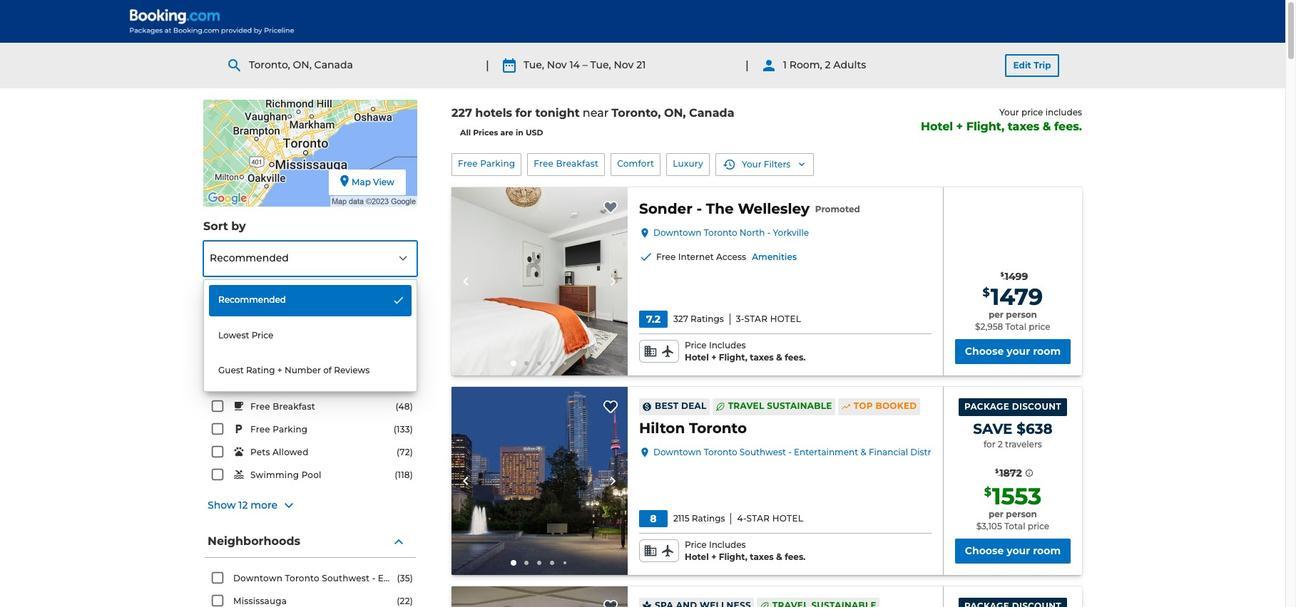 Task type: describe. For each thing, give the bounding box(es) containing it.
amenities button
[[205, 332, 416, 364]]

3 photo carousel region from the top
[[452, 587, 628, 608]]

227 hotels for tonight near toronto, on, canada
[[452, 106, 734, 120]]

(72)
[[397, 447, 413, 458]]

0 vertical spatial toronto,
[[249, 59, 290, 71]]

$ 1872
[[995, 467, 1022, 480]]

guest rating + number of reviews
[[218, 365, 370, 376]]

best deal
[[655, 401, 707, 412]]

21
[[636, 59, 646, 71]]

deal
[[681, 401, 707, 412]]

& down 4-star hotel
[[776, 552, 782, 563]]

| for tue, nov 14 – tue, nov 21
[[486, 58, 489, 72]]

total inside $ 1553 per person $3,105 total price
[[1004, 521, 1025, 532]]

price inside your price includes hotel + flight, taxes & fees.
[[1022, 107, 1043, 118]]

(35)
[[397, 574, 413, 584]]

0 horizontal spatial free breakfast
[[250, 402, 315, 412]]

north
[[740, 227, 765, 238]]

0 horizontal spatial financial
[[455, 574, 496, 584]]

sustainable
[[767, 401, 832, 412]]

1 vertical spatial downtown toronto southwest - entertainment & financial districts
[[233, 574, 535, 584]]

travel
[[728, 401, 764, 412]]

guest
[[218, 365, 244, 376]]

(216)
[[393, 379, 413, 390]]

top
[[854, 401, 873, 412]]

(133)
[[394, 424, 413, 435]]

(118)
[[395, 470, 413, 481]]

top booked
[[854, 401, 917, 412]]

your for your filters
[[742, 159, 762, 170]]

all prices are in usd
[[460, 128, 543, 138]]

& down top
[[861, 447, 867, 458]]

taxes inside your price includes hotel + flight, taxes & fees.
[[1008, 120, 1040, 133]]

$ left 1479
[[983, 286, 990, 300]]

1872
[[1000, 467, 1022, 480]]

0 vertical spatial parking
[[480, 159, 515, 169]]

0 horizontal spatial entertainment
[[378, 574, 444, 584]]

1 horizontal spatial southwest
[[740, 447, 786, 458]]

expand image
[[796, 159, 808, 170]]

swimming
[[250, 470, 299, 481]]

of
[[323, 365, 332, 376]]

1 horizontal spatial free parking
[[458, 159, 515, 169]]

prices
[[473, 128, 498, 138]]

your filters
[[742, 159, 791, 170]]

recommended for recommended dropdown button
[[210, 252, 289, 265]]

0 vertical spatial canada
[[314, 59, 353, 71]]

travelers
[[1005, 439, 1042, 450]]

lowest price
[[218, 330, 273, 341]]

package discount
[[964, 401, 1061, 412]]

save $638
[[973, 421, 1053, 438]]

0 horizontal spatial breakfast
[[273, 402, 315, 412]]

swimming pool
[[250, 470, 321, 481]]

toronto for downtown toronto southwest - entertainment & financial districts
[[689, 420, 747, 437]]

includes for 8
[[709, 540, 746, 551]]

+ inside list box
[[277, 365, 282, 376]]

0 vertical spatial free breakfast
[[534, 159, 599, 169]]

0 vertical spatial breakfast
[[556, 159, 599, 169]]

7.2
[[646, 313, 661, 326]]

reviews
[[334, 365, 370, 376]]

3-star hotel
[[736, 314, 801, 324]]

edit
[[1013, 60, 1031, 71]]

0 vertical spatial entertainment
[[794, 447, 858, 458]]

image 1 of 20 image
[[452, 187, 628, 376]]

2115
[[673, 513, 690, 524]]

taxes for 1499
[[750, 352, 774, 363]]

comfort
[[617, 159, 654, 169]]

person inside $ 1553 per person $3,105 total price
[[1006, 509, 1037, 520]]

go to image #2 image for 8
[[525, 561, 529, 566]]

tue, nov 14 – tue, nov 21
[[523, 59, 646, 71]]

2 tue, from the left
[[590, 59, 611, 71]]

your for your price includes hotel + flight, taxes & fees.
[[999, 107, 1019, 118]]

1 horizontal spatial financial
[[869, 447, 908, 458]]

pets
[[250, 447, 270, 458]]

0 vertical spatial amenities
[[752, 252, 797, 262]]

internet for free internet access amenities
[[678, 252, 714, 262]]

+ inside your price includes hotel + flight, taxes & fees.
[[956, 120, 963, 133]]

allowed
[[273, 447, 309, 458]]

near
[[583, 106, 609, 120]]

hotels
[[475, 106, 512, 120]]

your for 1553
[[1007, 545, 1030, 558]]

map
[[352, 177, 371, 188]]

show
[[208, 500, 236, 512]]

free internet access amenities
[[656, 252, 797, 262]]

rating
[[246, 365, 275, 376]]

0 horizontal spatial southwest
[[322, 574, 370, 584]]

save
[[973, 421, 1013, 438]]

for 2 travelers
[[984, 439, 1042, 450]]

–
[[583, 59, 588, 71]]

go to image #4 image for 8
[[550, 561, 555, 566]]

- left the at the top right
[[697, 200, 702, 217]]

(48)
[[396, 402, 413, 412]]

price for 8
[[685, 540, 707, 551]]

amenities inside dropdown button
[[208, 340, 269, 354]]

$ for 1553
[[984, 486, 992, 500]]

mississauga
[[233, 596, 287, 607]]

0 horizontal spatial parking
[[273, 425, 308, 435]]

$ 1499 $ 1479 per person $2,958 total price
[[975, 271, 1051, 332]]

sort by
[[203, 220, 246, 233]]

$2,958
[[975, 322, 1003, 332]]

$638
[[1017, 421, 1053, 438]]

trip
[[1034, 60, 1051, 71]]

downtown toronto north - yorkville
[[653, 227, 809, 238]]

1 tue, from the left
[[523, 59, 544, 71]]

free internet access
[[250, 379, 342, 390]]

1479
[[991, 283, 1043, 311]]

adults
[[833, 59, 866, 71]]

go to image #3 image for 7.2
[[538, 362, 542, 366]]

0 vertical spatial districts
[[910, 447, 946, 458]]

choose your room button for 1479
[[955, 339, 1071, 364]]

room,
[[790, 59, 822, 71]]

1 horizontal spatial downtown toronto southwest - entertainment & financial districts
[[653, 447, 946, 458]]

pool
[[302, 470, 321, 481]]

0 horizontal spatial districts
[[498, 574, 535, 584]]

are
[[500, 128, 514, 138]]

room for 1479
[[1033, 345, 1061, 358]]

edit trip
[[1013, 60, 1051, 71]]

star for 7.2
[[744, 314, 768, 324]]

12
[[238, 500, 248, 512]]

$ 1553 per person $3,105 total price
[[976, 483, 1050, 532]]

& down 3-star hotel
[[776, 352, 782, 363]]

14
[[570, 59, 580, 71]]

go to image #5 image for 8
[[564, 562, 567, 565]]

your price includes hotel + flight, taxes & fees.
[[921, 107, 1082, 133]]

ratings for 8
[[692, 513, 725, 524]]

map view
[[352, 177, 394, 188]]

1 vertical spatial downtown
[[653, 447, 702, 458]]

1499
[[1005, 271, 1028, 283]]

toronto, on, canada
[[249, 59, 353, 71]]

- right north
[[767, 227, 771, 238]]

taxes for for 2 travelers
[[750, 552, 774, 563]]

327 ratings
[[673, 314, 724, 324]]

edit trip button
[[1005, 54, 1059, 77]]

hilton
[[639, 420, 685, 437]]

toronto for free internet access
[[704, 227, 737, 238]]

hotel inside your price includes hotel + flight, taxes & fees.
[[921, 120, 953, 133]]



Task type: vqa. For each thing, say whether or not it's contained in the screenshot.


Task type: locate. For each thing, give the bounding box(es) containing it.
2 go to image #5 image from the top
[[564, 562, 567, 565]]

1 includes from the top
[[709, 340, 746, 351]]

2 down save
[[998, 439, 1003, 450]]

1 horizontal spatial access
[[716, 252, 746, 262]]

view
[[373, 177, 394, 188]]

price includes hotel + flight, taxes & fees.
[[685, 340, 806, 363], [685, 540, 806, 563]]

number
[[285, 365, 321, 376]]

go to image #4 image for 7.2
[[550, 362, 555, 366]]

price inside $ 1553 per person $3,105 total price
[[1028, 521, 1050, 532]]

2 vertical spatial photo carousel region
[[452, 587, 628, 608]]

flight, for 1499
[[719, 352, 747, 363]]

3-
[[736, 314, 744, 324]]

0 vertical spatial go to image #1 image
[[511, 361, 517, 367]]

choose down $3,105
[[965, 545, 1004, 558]]

1 vertical spatial fees.
[[785, 352, 806, 363]]

downtown toronto southwest - entertainment & financial districts down sustainable
[[653, 447, 946, 458]]

includes down 4-
[[709, 540, 746, 551]]

2 your from the top
[[1007, 545, 1030, 558]]

choose your room button
[[955, 339, 1071, 364], [955, 539, 1071, 564]]

flight, inside your price includes hotel + flight, taxes & fees.
[[966, 120, 1005, 133]]

room for 1553
[[1033, 545, 1061, 558]]

breakfast
[[556, 159, 599, 169], [273, 402, 315, 412]]

your left filters
[[742, 159, 762, 170]]

2 vertical spatial fees.
[[785, 552, 806, 563]]

pets allowed
[[250, 447, 309, 458]]

0 vertical spatial per
[[989, 310, 1004, 320]]

recommended up lowest price in the left of the page
[[218, 295, 286, 305]]

1 person from the top
[[1006, 310, 1037, 320]]

1 horizontal spatial toronto,
[[612, 106, 661, 120]]

price includes hotel + flight, taxes & fees. down 4-
[[685, 540, 806, 563]]

access down downtown toronto north - yorkville
[[716, 252, 746, 262]]

fees. down 4-star hotel
[[785, 552, 806, 563]]

2 go to image #4 image from the top
[[550, 561, 555, 566]]

hilton toronto element
[[639, 419, 747, 439]]

2
[[825, 59, 831, 71], [998, 439, 1003, 450]]

price down 327 ratings
[[685, 340, 707, 351]]

1 vertical spatial go to image #2 image
[[525, 561, 529, 566]]

1 room, 2 adults
[[783, 59, 866, 71]]

choose your room down $2,958
[[965, 345, 1061, 358]]

includes
[[1046, 107, 1082, 118]]

| left 1
[[745, 58, 749, 72]]

show 12 more
[[208, 500, 278, 512]]

choose your room button down $3,105
[[955, 539, 1071, 564]]

1 vertical spatial for
[[984, 439, 996, 450]]

choose your room button for 1553
[[955, 539, 1071, 564]]

8
[[650, 513, 657, 526]]

price includes hotel + flight, taxes & fees. for 7.2
[[685, 340, 806, 363]]

recommended down by
[[210, 252, 289, 265]]

recommended for list box containing recommended
[[218, 295, 286, 305]]

1 vertical spatial go to image #4 image
[[550, 561, 555, 566]]

sonder
[[639, 200, 693, 217]]

in
[[516, 128, 524, 138]]

1 vertical spatial taxes
[[750, 352, 774, 363]]

your down $ 1499 $ 1479 per person $2,958 total price
[[1007, 345, 1030, 358]]

1 vertical spatial flight,
[[719, 352, 747, 363]]

1 vertical spatial southwest
[[322, 574, 370, 584]]

| up hotels at the left top
[[486, 58, 489, 72]]

tue, right –
[[590, 59, 611, 71]]

downtown toronto southwest - entertainment & financial districts
[[653, 447, 946, 458], [233, 574, 535, 584]]

1 horizontal spatial free breakfast
[[534, 159, 599, 169]]

0 horizontal spatial canada
[[314, 59, 353, 71]]

go to image #1 image
[[511, 361, 517, 367], [511, 561, 517, 566]]

1 vertical spatial 2
[[998, 439, 1003, 450]]

price includes hotel + flight, taxes & fees. down "3-"
[[685, 340, 806, 363]]

1 photo carousel region from the top
[[452, 187, 628, 376]]

ratings
[[691, 314, 724, 324], [692, 513, 725, 524]]

& down includes
[[1043, 120, 1051, 133]]

flight,
[[966, 120, 1005, 133], [719, 352, 747, 363], [719, 552, 747, 563]]

price includes hotel + flight, taxes & fees. for 8
[[685, 540, 806, 563]]

0 vertical spatial star
[[744, 314, 768, 324]]

star
[[744, 314, 768, 324], [747, 513, 770, 524]]

free breakfast
[[534, 159, 599, 169], [250, 402, 315, 412]]

1 go to image #5 image from the top
[[564, 362, 567, 365]]

1 vertical spatial go to image #5 image
[[564, 562, 567, 565]]

per up $3,105
[[989, 509, 1004, 520]]

1 horizontal spatial entertainment
[[794, 447, 858, 458]]

& inside your price includes hotel + flight, taxes & fees.
[[1043, 120, 1051, 133]]

recommended inside list box
[[218, 295, 286, 305]]

price down 1479
[[1029, 322, 1051, 332]]

downtown toronto southwest - entertainment & financial districts up (22)
[[233, 574, 535, 584]]

choose for 1479
[[965, 345, 1004, 358]]

discount
[[1012, 401, 1061, 412]]

1 horizontal spatial amenities
[[752, 252, 797, 262]]

usd
[[526, 128, 543, 138]]

+
[[956, 120, 963, 133], [711, 352, 716, 363], [277, 365, 282, 376], [711, 552, 716, 563]]

parking
[[480, 159, 515, 169], [273, 425, 308, 435]]

show 12 more button
[[208, 498, 413, 515]]

price inside list box
[[252, 330, 273, 341]]

1 horizontal spatial parking
[[480, 159, 515, 169]]

1 room from the top
[[1033, 345, 1061, 358]]

1 vertical spatial free parking
[[250, 425, 308, 435]]

1 horizontal spatial your
[[999, 107, 1019, 118]]

0 vertical spatial financial
[[869, 447, 908, 458]]

your down $ 1553 per person $3,105 total price
[[1007, 545, 1030, 558]]

price for 7.2
[[685, 340, 707, 351]]

for
[[515, 106, 532, 120], [984, 439, 996, 450]]

1 horizontal spatial |
[[745, 58, 749, 72]]

0 vertical spatial downtown
[[653, 227, 702, 238]]

0 vertical spatial go to image #5 image
[[564, 362, 567, 365]]

fees. down 3-star hotel
[[785, 352, 806, 363]]

neighborhoods button
[[205, 526, 416, 559]]

booking.com packages image
[[129, 9, 296, 34]]

toronto down hilton toronto 'element'
[[704, 447, 737, 458]]

0 vertical spatial your
[[1007, 345, 1030, 358]]

1 vertical spatial on,
[[664, 106, 686, 120]]

fees. inside your price includes hotel + flight, taxes & fees.
[[1054, 120, 1082, 133]]

0 horizontal spatial free parking
[[250, 425, 308, 435]]

0 horizontal spatial your
[[742, 159, 762, 170]]

0 horizontal spatial on,
[[293, 59, 312, 71]]

districts
[[910, 447, 946, 458], [498, 574, 535, 584]]

per
[[989, 310, 1004, 320], [989, 509, 1004, 520]]

person
[[1006, 310, 1037, 320], [1006, 509, 1037, 520]]

price right lowest
[[252, 330, 273, 341]]

2 right room, on the right of the page
[[825, 59, 831, 71]]

access down of
[[311, 379, 342, 390]]

1 horizontal spatial 2
[[998, 439, 1003, 450]]

go to image #4 image
[[550, 362, 555, 366], [550, 561, 555, 566]]

4-star hotel
[[737, 513, 803, 524]]

1 vertical spatial room
[[1033, 545, 1061, 558]]

financial right "(35)"
[[455, 574, 496, 584]]

package
[[964, 401, 1009, 412]]

free parking down prices
[[458, 159, 515, 169]]

downtown down hilton
[[653, 447, 702, 458]]

1 vertical spatial amenities
[[208, 340, 269, 354]]

-
[[697, 200, 702, 217], [767, 227, 771, 238], [788, 447, 792, 458], [372, 574, 376, 584]]

price down 1553
[[1028, 521, 1050, 532]]

nov left "14"
[[547, 59, 567, 71]]

toronto down neighborhoods dropdown button
[[285, 574, 319, 584]]

$ inside $ 1553 per person $3,105 total price
[[984, 486, 992, 500]]

access for free internet access amenities
[[716, 252, 746, 262]]

0 vertical spatial total
[[1006, 322, 1027, 332]]

your inside button
[[742, 159, 762, 170]]

wellesley
[[738, 200, 810, 217]]

0 vertical spatial flight,
[[966, 120, 1005, 133]]

0 horizontal spatial amenities
[[208, 340, 269, 354]]

photo carousel region
[[452, 187, 628, 376], [452, 387, 628, 576], [452, 587, 628, 608]]

person down 1499
[[1006, 310, 1037, 320]]

all
[[460, 128, 471, 138]]

choose your room for 1479
[[965, 345, 1061, 358]]

1 vertical spatial your
[[1007, 545, 1030, 558]]

taxes down edit
[[1008, 120, 1040, 133]]

hotel
[[921, 120, 953, 133], [770, 314, 801, 324], [685, 352, 709, 363], [772, 513, 803, 524], [685, 552, 709, 563]]

choose down $2,958
[[965, 345, 1004, 358]]

sort
[[203, 220, 228, 233]]

1 choose your room button from the top
[[955, 339, 1071, 364]]

parking down all prices are in usd
[[480, 159, 515, 169]]

downtown for amenities
[[653, 227, 702, 238]]

| for 1 room, 2 adults
[[745, 58, 749, 72]]

southwest down travel at the right of the page
[[740, 447, 786, 458]]

entertainment
[[794, 447, 858, 458], [378, 574, 444, 584]]

0 horizontal spatial nov
[[547, 59, 567, 71]]

per up $2,958
[[989, 310, 1004, 320]]

free breakfast down usd
[[534, 159, 599, 169]]

lowest
[[218, 330, 249, 341]]

go to image #5 image
[[564, 362, 567, 365], [564, 562, 567, 565]]

go to image #2 image
[[525, 362, 529, 366], [525, 561, 529, 566]]

2 nov from the left
[[614, 59, 634, 71]]

amenities down the yorkville
[[752, 252, 797, 262]]

1 vertical spatial ratings
[[692, 513, 725, 524]]

2 vertical spatial price
[[1028, 521, 1050, 532]]

star right 327 ratings
[[744, 314, 768, 324]]

choose
[[965, 345, 1004, 358], [965, 545, 1004, 558]]

2 includes from the top
[[709, 540, 746, 551]]

toronto inside 'element'
[[689, 420, 747, 437]]

1 vertical spatial toronto,
[[612, 106, 661, 120]]

1 vertical spatial breakfast
[[273, 402, 315, 412]]

internet down "guest rating + number of reviews"
[[273, 379, 309, 390]]

fees. for for 2 travelers
[[785, 552, 806, 563]]

1 vertical spatial entertainment
[[378, 574, 444, 584]]

yorkville
[[773, 227, 809, 238]]

recommended
[[210, 252, 289, 265], [218, 295, 286, 305]]

person inside $ 1499 $ 1479 per person $2,958 total price
[[1006, 310, 1037, 320]]

fees. for 1499
[[785, 352, 806, 363]]

tue, left "14"
[[523, 59, 544, 71]]

per inside $ 1499 $ 1479 per person $2,958 total price
[[989, 310, 1004, 320]]

0 vertical spatial go to image #4 image
[[550, 362, 555, 366]]

taxes down 4-star hotel
[[750, 552, 774, 563]]

neighborhoods
[[208, 535, 300, 548]]

0 vertical spatial includes
[[709, 340, 746, 351]]

amenities up "guest" at the bottom left of page
[[208, 340, 269, 354]]

0 vertical spatial person
[[1006, 310, 1037, 320]]

0 horizontal spatial downtown toronto southwest - entertainment & financial districts
[[233, 574, 535, 584]]

southwest down neighborhoods dropdown button
[[322, 574, 370, 584]]

1 vertical spatial financial
[[455, 574, 496, 584]]

free breakfast down free internet access
[[250, 402, 315, 412]]

2 vertical spatial taxes
[[750, 552, 774, 563]]

access for free internet access
[[311, 379, 342, 390]]

your down edit
[[999, 107, 1019, 118]]

booked
[[876, 401, 917, 412]]

fees. down includes
[[1054, 120, 1082, 133]]

1 vertical spatial price includes hotel + flight, taxes & fees.
[[685, 540, 806, 563]]

free parking up pets allowed
[[250, 425, 308, 435]]

0 vertical spatial internet
[[678, 252, 714, 262]]

0 vertical spatial choose
[[965, 345, 1004, 358]]

filters
[[764, 159, 791, 170]]

nov
[[547, 59, 567, 71], [614, 59, 634, 71]]

$ left 1553
[[984, 486, 992, 500]]

internet down downtown toronto north - yorkville
[[678, 252, 714, 262]]

choose your room
[[965, 345, 1061, 358], [965, 545, 1061, 558]]

1 | from the left
[[486, 58, 489, 72]]

1 vertical spatial includes
[[709, 540, 746, 551]]

photo carousel region for 7.2
[[452, 187, 628, 376]]

person down 1872
[[1006, 509, 1037, 520]]

total inside $ 1499 $ 1479 per person $2,958 total price
[[1006, 322, 1027, 332]]

includes for 7.2
[[709, 340, 746, 351]]

1
[[783, 59, 787, 71]]

1 vertical spatial free breakfast
[[250, 402, 315, 412]]

star for 8
[[747, 513, 770, 524]]

$ inside $ 1872
[[995, 468, 999, 475]]

1 choose from the top
[[965, 345, 1004, 358]]

1 price includes hotel + flight, taxes & fees. from the top
[[685, 340, 806, 363]]

- left "(35)"
[[372, 574, 376, 584]]

$ left 1499
[[1000, 271, 1004, 278]]

access
[[716, 252, 746, 262], [311, 379, 342, 390]]

tonight
[[535, 106, 580, 120]]

0 vertical spatial southwest
[[740, 447, 786, 458]]

1 go to image #4 image from the top
[[550, 362, 555, 366]]

sonder - the wellesley - promoted element
[[639, 199, 860, 219]]

toronto for mississauga
[[285, 574, 319, 584]]

price
[[1022, 107, 1043, 118], [1029, 322, 1051, 332], [1028, 521, 1050, 532]]

toronto down the at the top right
[[704, 227, 737, 238]]

choose for 1553
[[965, 545, 1004, 558]]

go to image #3 image for 8
[[538, 561, 542, 566]]

southwest
[[740, 447, 786, 458], [322, 574, 370, 584]]

1 vertical spatial recommended
[[218, 295, 286, 305]]

1 vertical spatial go to image #3 image
[[538, 561, 542, 566]]

0 vertical spatial access
[[716, 252, 746, 262]]

go to image #3 image
[[538, 362, 542, 366], [538, 561, 542, 566]]

your inside your price includes hotel + flight, taxes & fees.
[[999, 107, 1019, 118]]

2 choose from the top
[[965, 545, 1004, 558]]

nov left 21
[[614, 59, 634, 71]]

financial down top booked on the right bottom
[[869, 447, 908, 458]]

2 | from the left
[[745, 58, 749, 72]]

per inside $ 1553 per person $3,105 total price
[[989, 509, 1004, 520]]

2 price includes hotel + flight, taxes & fees. from the top
[[685, 540, 806, 563]]

1 vertical spatial choose your room button
[[955, 539, 1071, 564]]

luxury
[[673, 159, 703, 169]]

2 room from the top
[[1033, 545, 1061, 558]]

includes
[[709, 340, 746, 351], [709, 540, 746, 551]]

price left includes
[[1022, 107, 1043, 118]]

free
[[458, 159, 478, 169], [534, 159, 554, 169], [656, 252, 676, 262], [250, 379, 270, 390], [250, 402, 270, 412], [250, 425, 270, 435]]

taxes down 3-star hotel
[[750, 352, 774, 363]]

1 go to image #1 image from the top
[[511, 361, 517, 367]]

2 go to image #2 image from the top
[[525, 561, 529, 566]]

canada
[[314, 59, 353, 71], [689, 106, 734, 120]]

0 vertical spatial your
[[999, 107, 1019, 118]]

includes down "3-"
[[709, 340, 746, 351]]

$3,105
[[976, 521, 1002, 532]]

0 horizontal spatial toronto,
[[249, 59, 290, 71]]

1 per from the top
[[989, 310, 1004, 320]]

(22)
[[397, 596, 413, 607]]

1 vertical spatial internet
[[273, 379, 309, 390]]

internet for free internet access
[[273, 379, 309, 390]]

star right 2115 ratings
[[747, 513, 770, 524]]

$ for 1872
[[995, 468, 999, 475]]

entertainment down sustainable
[[794, 447, 858, 458]]

1 vertical spatial parking
[[273, 425, 308, 435]]

227
[[452, 106, 472, 120]]

go to image #2 image for 7.2
[[525, 362, 529, 366]]

recommended button
[[203, 241, 417, 277]]

choose your room button down $2,958
[[955, 339, 1071, 364]]

toronto down the deal
[[689, 420, 747, 437]]

photo carousel region for 8
[[452, 387, 628, 576]]

price inside $ 1499 $ 1479 per person $2,958 total price
[[1029, 322, 1051, 332]]

2 vertical spatial downtown
[[233, 574, 283, 584]]

go to image #1 image for 7.2
[[511, 361, 517, 367]]

1 vertical spatial price
[[1029, 322, 1051, 332]]

1 your from the top
[[1007, 345, 1030, 358]]

0 vertical spatial for
[[515, 106, 532, 120]]

total right $3,105
[[1004, 521, 1025, 532]]

1 nov from the left
[[547, 59, 567, 71]]

property building image
[[452, 387, 628, 576]]

2 go to image #3 image from the top
[[538, 561, 542, 566]]

for up in
[[515, 106, 532, 120]]

downtown for (22)
[[233, 574, 283, 584]]

ratings right "327"
[[691, 314, 724, 324]]

room up discount
[[1033, 345, 1061, 358]]

ratings for 7.2
[[691, 314, 724, 324]]

flight, for for 2 travelers
[[719, 552, 747, 563]]

total
[[1006, 322, 1027, 332], [1004, 521, 1025, 532]]

breakfast down 227 hotels for tonight near toronto, on, canada
[[556, 159, 599, 169]]

list box
[[203, 280, 417, 392]]

1 go to image #2 image from the top
[[525, 362, 529, 366]]

more
[[251, 500, 278, 512]]

2 go to image #1 image from the top
[[511, 561, 517, 566]]

list box containing recommended
[[203, 280, 417, 392]]

1 choose your room from the top
[[965, 345, 1061, 358]]

0 horizontal spatial |
[[486, 58, 489, 72]]

best
[[655, 401, 679, 412]]

downtown down "sonder"
[[653, 227, 702, 238]]

0 vertical spatial on,
[[293, 59, 312, 71]]

1 horizontal spatial on,
[[664, 106, 686, 120]]

1 vertical spatial total
[[1004, 521, 1025, 532]]

1 vertical spatial choose
[[965, 545, 1004, 558]]

recommended inside dropdown button
[[210, 252, 289, 265]]

downtown
[[653, 227, 702, 238], [653, 447, 702, 458], [233, 574, 283, 584]]

1 horizontal spatial for
[[984, 439, 996, 450]]

sonder - the wellesley
[[639, 200, 810, 217]]

choose your room down $3,105
[[965, 545, 1061, 558]]

ratings right 2115
[[692, 513, 725, 524]]

1 vertical spatial photo carousel region
[[452, 387, 628, 576]]

room down $ 1553 per person $3,105 total price
[[1033, 545, 1061, 558]]

0 vertical spatial taxes
[[1008, 120, 1040, 133]]

by
[[231, 220, 246, 233]]

0 vertical spatial photo carousel region
[[452, 187, 628, 376]]

$ left 1872
[[995, 468, 999, 475]]

downtown up mississauga
[[233, 574, 283, 584]]

0 vertical spatial go to image #2 image
[[525, 362, 529, 366]]

1 go to image #3 image from the top
[[538, 362, 542, 366]]

1553
[[992, 483, 1042, 511]]

- down sustainable
[[788, 447, 792, 458]]

& right "(35)"
[[447, 574, 453, 584]]

1 horizontal spatial tue,
[[590, 59, 611, 71]]

1 vertical spatial choose your room
[[965, 545, 1061, 558]]

for down save
[[984, 439, 996, 450]]

0 vertical spatial fees.
[[1054, 120, 1082, 133]]

1 vertical spatial person
[[1006, 509, 1037, 520]]

total right $2,958
[[1006, 322, 1027, 332]]

choose your room for 1553
[[965, 545, 1061, 558]]

1 vertical spatial canada
[[689, 106, 734, 120]]

2 per from the top
[[989, 509, 1004, 520]]

2 person from the top
[[1006, 509, 1037, 520]]

entertainment up (22)
[[378, 574, 444, 584]]

2 choose your room button from the top
[[955, 539, 1071, 564]]

travel sustainable
[[728, 401, 832, 412]]

0 horizontal spatial 2
[[825, 59, 831, 71]]

parking up allowed
[[273, 425, 308, 435]]

price down 2115 ratings
[[685, 540, 707, 551]]

breakfast down free internet access
[[273, 402, 315, 412]]

1 horizontal spatial breakfast
[[556, 159, 599, 169]]

1 vertical spatial star
[[747, 513, 770, 524]]

1 vertical spatial districts
[[498, 574, 535, 584]]

2 photo carousel region from the top
[[452, 387, 628, 576]]

go to image #5 image for 7.2
[[564, 362, 567, 365]]

go to image #1 image for 8
[[511, 561, 517, 566]]

2 choose your room from the top
[[965, 545, 1061, 558]]

&
[[1043, 120, 1051, 133], [776, 352, 782, 363], [861, 447, 867, 458], [776, 552, 782, 563], [447, 574, 453, 584]]

your for 1479
[[1007, 345, 1030, 358]]

$ for 1499
[[1000, 271, 1004, 278]]

2115 ratings
[[673, 513, 725, 524]]



